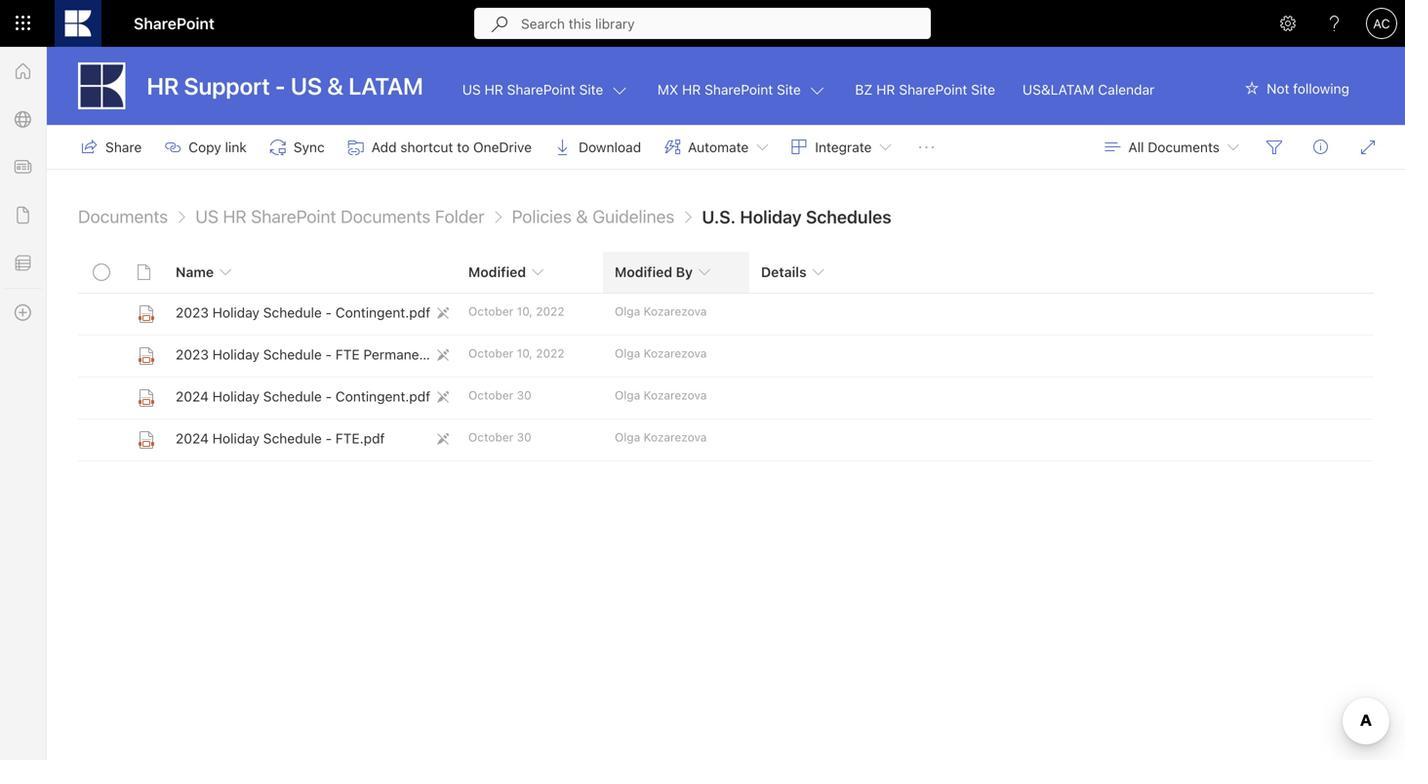 Task type: vqa. For each thing, say whether or not it's contained in the screenshot.


Task type: describe. For each thing, give the bounding box(es) containing it.
chevron right image
[[371, 361, 394, 384]]

back
[[156, 26, 186, 44]]

features up with
[[653, 165, 719, 186]]

floorplan,
[[742, 70, 815, 91]]

laminate
[[231, 249, 299, 270]]

bedroom,
[[843, 93, 915, 114]]

drawers
[[300, 171, 359, 192]]

abbot
[[1059, 168, 1094, 185]]

to inside kitchen island, kitchen open to family room, remodeled kitchen, self-closing cabinet doors, self-closing drawers
[[448, 124, 463, 145]]

features up "all"
[[629, 70, 690, 91]]

65.0m
[[295, 384, 326, 399]]

0 horizontal spatial self-
[[214, 171, 246, 192]]

1 tour from the left
[[622, 300, 653, 321]]

tour inside map region
[[174, 296, 201, 312]]

0 horizontal spatial chevron down image
[[442, 159, 458, 175]]

1 horizontal spatial chevron down image
[[515, 97, 531, 112]]

facts & features
[[494, 88, 611, 109]]

interior features
[[540, 13, 669, 34]]

neighborhood button
[[888, 71, 1025, 126]]

: left "no"
[[853, 195, 857, 216]]

manage
[[1045, 28, 1104, 49]]

market value
[[641, 88, 736, 109]]

interior for interior features :
[[571, 70, 625, 91]]

kitchen island, kitchen open to family room, remodeled kitchen, self-closing cabinet doors, self-closing drawers
[[164, 124, 514, 192]]

features inside heating heating features : central
[[225, 327, 285, 348]]

upgraded,
[[226, 46, 302, 67]]

2.70m link
[[360, 345, 404, 363]]

tour inside $1,374,900 main content
[[738, 168, 765, 185]]

features inside button
[[551, 88, 611, 109]]

car
[[1144, 451, 1163, 467]]

property
[[133, 381, 215, 408]]

manage rentals
[[1045, 28, 1161, 49]]

155.0m link
[[300, 392, 351, 410]]

chevron left image for rightmost property images, use arrow keys to navigate, image 1 of 72 group
[[699, 234, 722, 257]]

virtual
[[699, 300, 745, 321]]

encino
[[732, 389, 774, 408]]

849k
[[409, 409, 434, 423]]

interior for total
[[611, 245, 665, 266]]

open floorplan, recessed lighting, all bedrooms down, master bedroom, master suite, family kitchen, eat-in kitchen
[[571, 70, 915, 137]]

mcres
[[697, 411, 729, 424]]

door features : sliding doors
[[571, 42, 776, 63]]

detached two-car garage
[[1059, 451, 1205, 467]]

- house for sale for 1,708 sqft
[[855, 366, 954, 384]]

kitchen, inside kitchen island, kitchen open to family room, remodeled kitchen, self-closing cabinet doors, self-closing drawers
[[302, 148, 360, 169]]

share image
[[1082, 23, 1105, 47]]

ba for -- sqft
[[1112, 366, 1128, 384]]

ave,
[[778, 389, 805, 408]]

save this home image inside button
[[997, 167, 1028, 196]]

kinney
[[1097, 168, 1137, 185]]

save this home button for detached two-car garage
[[1335, 441, 1390, 496]]

4 bds for 1,708 sqft
[[697, 366, 732, 384]]

more image
[[1257, 23, 1281, 47]]

kitchen right island,
[[346, 124, 400, 145]]

room,
[[164, 148, 211, 169]]

agent finder link
[[289, 16, 406, 62]]

remove
[[494, 158, 549, 176]]

1 vertical spatial heating
[[164, 327, 221, 348]]

1 vertical spatial save this home image
[[1351, 747, 1382, 760]]

finder
[[349, 28, 392, 49]]

ca inside 8161 encino ave, northridge, ca 91325 mcres properties
[[885, 389, 902, 408]]

: inside heating heating features : central
[[285, 327, 289, 348]]

facts & features button
[[478, 71, 627, 126]]

1 vertical spatial save this home image
[[365, 294, 396, 323]]

1 horizontal spatial closing
[[396, 148, 446, 169]]

6.50m link
[[326, 370, 386, 387]]

open inside kitchen island, kitchen open to family room, remodeled kitchen, self-closing cabinet doors, self-closing drawers
[[404, 124, 444, 145]]

saved
[[1286, 94, 1328, 114]]

virtual
[[571, 300, 618, 321]]

features up door features : sliding doors
[[604, 13, 669, 34]]

neighborhood
[[904, 88, 1010, 109]]

calculator
[[803, 88, 874, 109]]

advertise link
[[1175, 16, 1270, 62]]

2 tour from the left
[[749, 300, 780, 321]]

bds for --
[[1063, 366, 1086, 384]]

kitchen, inside open floorplan, recessed lighting, all bedrooms down, master bedroom, master suite, family kitchen, eat-in kitchen
[[721, 116, 780, 137]]

: left "view"
[[653, 300, 657, 321]]

2.00m link
[[288, 460, 332, 478]]

map region
[[0, 0, 791, 760]]

500 results
[[693, 118, 765, 137]]

close image
[[627, 160, 640, 174]]

chevron left image for property images, use arrow keys to navigate, image 1 of 72 group within map region
[[135, 361, 158, 384]]

other interior features
[[540, 165, 719, 186]]

dre
[[1211, 411, 1229, 424]]

agent finder
[[303, 28, 392, 49]]

property images, use arrow keys to navigate, image 1 of 19 group
[[1044, 441, 1390, 614]]

pardee
[[1051, 411, 1087, 424]]

sale for 1,708 sqft
[[929, 366, 954, 384]]

interior features :
[[571, 70, 698, 91]]

2 - from the left
[[1143, 366, 1147, 384]]

bds for 1,708
[[708, 366, 732, 384]]

3d tour inside map region
[[152, 296, 201, 312]]

1 horizontal spatial master
[[788, 93, 839, 114]]

zillow logo image
[[625, 23, 781, 58]]

in for open floorplan, recessed lighting, all bedrooms down, master bedroom, master suite, family kitchen, eat-in kitchen
[[812, 116, 825, 137]]

sell
[[131, 28, 157, 49]]

3 for -
[[1101, 366, 1108, 384]]

2.00m
[[294, 462, 325, 477]]

save this home image for abbot kinney
[[1351, 167, 1382, 196]]

remodeled
[[215, 148, 298, 169]]

rent
[[70, 28, 104, 49]]

sqft up northridge,
[[827, 366, 851, 384]]

abbot kinney
[[1059, 168, 1137, 185]]

hide image
[[1173, 23, 1197, 47]]

homes
[[116, 155, 164, 175]]

kitchen up remodeled
[[235, 124, 290, 145]]

bathtub, shower, double sinks in primary bath, remodeled, separate tub and shower, upgraded, walk-in shower
[[164, 0, 484, 67]]

bath,
[[225, 23, 263, 44]]

500 for 500 results
[[693, 118, 717, 137]]

save this home button for abbot kinney
[[1335, 159, 1390, 214]]

1 common from the top
[[571, 195, 638, 216]]

view
[[661, 300, 695, 321]]

1 - from the left
[[855, 366, 859, 384]]

1 vertical spatial closing
[[246, 171, 296, 192]]

remove boundary
[[494, 158, 619, 176]]

cost calculator
[[766, 88, 874, 109]]

skip link list tab list
[[380, 71, 1025, 127]]

remodeled,
[[267, 23, 354, 44]]

4 for 1,708 sqft
[[697, 366, 705, 384]]

4 - from the left
[[1183, 366, 1187, 384]]

10
[[404, 361, 416, 376]]

1 saved home link
[[1264, 80, 1384, 129]]

northridge,
[[808, 389, 882, 408]]

manage rentals link
[[1032, 16, 1175, 62]]

back to search
[[156, 26, 249, 44]]

angeles
[[55, 95, 108, 114]]

parking
[[133, 439, 193, 460]]

property images, use arrow keys to navigate, image 1 of 28 group
[[1044, 739, 1390, 760]]

home loans
[[184, 28, 275, 49]]

- house for sale for -- sqft
[[1183, 366, 1282, 384]]

4 bds for -- sqft
[[1051, 366, 1086, 384]]

bedrooms
[[658, 93, 734, 114]]

3d tour inside $1,374,900 main content
[[717, 168, 765, 185]]

with
[[682, 195, 713, 216]]

155.0m
[[307, 394, 344, 408]]



Task type: locate. For each thing, give the bounding box(es) containing it.
common up total
[[571, 218, 638, 239]]

4 up pardee
[[1051, 366, 1059, 384]]

0 horizontal spatial 4 bds
[[697, 366, 732, 384]]

0 horizontal spatial ba
[[758, 366, 774, 384]]

3d tour down 'flooring flooring : laminate'
[[152, 296, 201, 312]]

rent link
[[57, 16, 118, 62]]

0 vertical spatial self-
[[364, 148, 396, 169]]

cost
[[766, 88, 798, 109]]

family down bedrooms
[[670, 116, 717, 137]]

8161 encino ave, northridge, ca 91325 link
[[697, 387, 1028, 410]]

remove tag image
[[138, 97, 153, 112]]

market value button
[[626, 71, 752, 126]]

1 vertical spatial 500
[[32, 155, 57, 175]]

home loans link
[[170, 16, 289, 62]]

1 horizontal spatial 3
[[1101, 366, 1108, 384]]

for
[[907, 366, 925, 384], [1235, 366, 1254, 384]]

1 horizontal spatial 3d tour
[[717, 168, 765, 185]]

features
[[164, 124, 227, 145]]

1 vertical spatial interior
[[571, 70, 625, 91]]

: left central
[[285, 327, 289, 348]]

4
[[697, 366, 705, 384], [1051, 366, 1059, 384]]

sale up "91325"
[[929, 366, 954, 384]]

flooring down doors,
[[133, 220, 196, 241]]

3 - from the left
[[1147, 366, 1151, 384]]

1 horizontal spatial - house for sale
[[1183, 366, 1282, 384]]

3 ba for 1,708 sqft
[[746, 366, 774, 384]]

0 vertical spatial interior
[[540, 13, 600, 34]]

down,
[[738, 93, 784, 114]]

save this home button inside map region
[[349, 286, 404, 341]]

boundary
[[552, 158, 619, 176]]

chevron down image right bedroom,
[[969, 97, 984, 112]]

shower,
[[302, 0, 361, 20]]

:
[[672, 42, 676, 63], [690, 70, 694, 91], [227, 124, 231, 145], [853, 195, 857, 216], [223, 249, 227, 270], [701, 273, 705, 294], [653, 300, 657, 321], [285, 327, 289, 348]]

1 vertical spatial kitchen,
[[302, 148, 360, 169]]

1 horizontal spatial open
[[698, 70, 738, 91]]

area
[[720, 245, 752, 266]]

two-
[[1118, 451, 1144, 467]]

interior
[[589, 165, 649, 186], [611, 245, 665, 266]]

1 horizontal spatial property images, use arrow keys to navigate, image 1 of 72 group
[[689, 159, 1036, 336]]

$1,374,900 main content
[[674, 64, 1406, 760]]

2 vertical spatial save this home image
[[1351, 449, 1382, 478]]

flooring left laminate
[[164, 249, 223, 270]]

interior inside the total interior livable area 1,708 sqft fireplace features : none virtual tour : view virtual tour
[[611, 245, 665, 266]]

1 vertical spatial common
[[571, 218, 638, 239]]

chevron left image down common walls with other units/homes :
[[699, 234, 722, 257]]

kitchen inside open floorplan, recessed lighting, all bedrooms down, master bedroom, master suite, family kitchen, eat-in kitchen
[[829, 116, 884, 137]]

-
[[855, 366, 859, 384], [1143, 366, 1147, 384], [1147, 366, 1151, 384], [1183, 366, 1187, 384]]

kitchen
[[133, 95, 192, 116], [829, 116, 884, 137], [235, 124, 290, 145], [346, 124, 400, 145]]

house up dre
[[1191, 366, 1232, 384]]

2 common from the top
[[571, 218, 638, 239]]

all
[[637, 93, 654, 114]]

fireplace
[[571, 273, 636, 294]]

0 horizontal spatial 500
[[32, 155, 57, 175]]

rentals
[[1108, 28, 1161, 49]]

1 horizontal spatial bds
[[1063, 366, 1086, 384]]

- up 8161 encino ave, northridge, ca 91325 link
[[855, 366, 859, 384]]

three dimensional image
[[141, 298, 152, 310]]

sqft down units/homes
[[804, 245, 832, 266]]

to up 'shower,'
[[190, 26, 203, 44]]

properties,
[[1090, 411, 1148, 424]]

0 horizontal spatial closing
[[246, 171, 296, 192]]

in down cost calculator
[[812, 116, 825, 137]]

1 house from the left
[[863, 366, 903, 384]]

10307 stanford ave, los angeles, ca 90002 image
[[1044, 441, 1390, 614]]

filters element
[[0, 78, 1406, 132]]

0 vertical spatial common
[[571, 195, 638, 216]]

1 horizontal spatial tour
[[749, 300, 780, 321]]

results
[[720, 118, 765, 137]]

doors
[[732, 42, 776, 63]]

0 vertical spatial save this home image
[[997, 167, 1028, 196]]

kitchen,
[[721, 116, 780, 137], [302, 148, 360, 169]]

0 horizontal spatial 3d
[[155, 296, 171, 312]]

tour right three dimensional image
[[174, 296, 201, 312]]

0 vertical spatial open
[[698, 70, 738, 91]]

0 vertical spatial master
[[788, 93, 839, 114]]

for up "91325"
[[907, 366, 925, 384]]

interior up door
[[540, 13, 600, 34]]

interior for interior features
[[540, 13, 600, 34]]

detached
[[1059, 451, 1115, 467]]

self-
[[364, 148, 396, 169], [214, 171, 246, 192]]

1 horizontal spatial for
[[1235, 366, 1254, 384]]

chevron left image
[[125, 23, 148, 47]]

master down lighting,
[[571, 116, 622, 137]]

and
[[456, 23, 484, 44]]

0 horizontal spatial for
[[907, 366, 925, 384]]

common
[[571, 195, 638, 216], [571, 218, 638, 239]]

open down the overview
[[404, 124, 444, 145]]

heating heating features : central
[[133, 298, 346, 348]]

common down other interior features
[[571, 195, 638, 216]]

house up 8161 encino ave, northridge, ca 91325 link
[[863, 366, 903, 384]]

home inside filters element
[[1332, 94, 1374, 114]]

family inside kitchen island, kitchen open to family room, remodeled kitchen, self-closing cabinet doors, self-closing drawers
[[467, 124, 514, 145]]

6.50m
[[348, 371, 379, 386]]

1 vertical spatial master
[[571, 116, 622, 137]]

- house for sale up "91325"
[[855, 366, 954, 384]]

sale for -- sqft
[[1257, 366, 1282, 384]]

0 vertical spatial kitchen,
[[721, 116, 780, 137]]

2446 penmar ave, venice, ca 90291 image
[[1044, 159, 1390, 332]]

0 horizontal spatial 4
[[697, 366, 705, 384]]

3 ba up properties,
[[1101, 366, 1128, 384]]

0 vertical spatial save this home image
[[1351, 167, 1382, 196]]

500 down bedrooms
[[693, 118, 717, 137]]

3d right three dimensional image
[[155, 296, 171, 312]]

recessed
[[819, 70, 887, 91]]

1 horizontal spatial self-
[[364, 148, 396, 169]]

tour up other
[[738, 168, 765, 185]]

family inside open floorplan, recessed lighting, all bedrooms down, master bedroom, master suite, family kitchen, eat-in kitchen
[[670, 116, 717, 137]]

: left sliding
[[672, 42, 676, 63]]

1 horizontal spatial 4
[[1051, 366, 1059, 384]]

chevron left image
[[699, 234, 722, 257], [135, 361, 158, 384]]

los
[[28, 95, 51, 114]]

house for -- sqft
[[1191, 366, 1232, 384]]

kitchen, down down,
[[721, 116, 780, 137]]

0 horizontal spatial kitchen,
[[302, 148, 360, 169]]

1 - house for sale from the left
[[855, 366, 954, 384]]

features up interior features :
[[611, 42, 672, 63]]

heart image
[[997, 23, 1021, 47]]

to up cabinet on the top of the page
[[448, 124, 463, 145]]

- house for sale
[[855, 366, 954, 384], [1183, 366, 1282, 384]]

units/homes
[[761, 195, 853, 216]]

house for 1,708 sqft
[[863, 366, 903, 384]]

bds up the 8161
[[708, 366, 732, 384]]

1 vertical spatial ca
[[885, 389, 902, 408]]

8161 encino ave, northridge, ca 91325 image
[[689, 159, 1036, 332], [125, 286, 404, 459], [404, 286, 683, 459]]

chevron down image
[[515, 97, 531, 112], [969, 97, 984, 112], [442, 159, 458, 175]]

1 vertical spatial interior
[[611, 245, 665, 266]]

0 horizontal spatial house
[[863, 366, 903, 384]]

tour left "view"
[[622, 300, 653, 321]]

self- down remodeled
[[214, 171, 246, 192]]

chevron down image down overview button
[[442, 159, 458, 175]]

0 vertical spatial chevron left image
[[699, 234, 722, 257]]

loans
[[232, 28, 275, 49]]

0 horizontal spatial - house for sale
[[855, 366, 954, 384]]

ba up encino
[[758, 366, 774, 384]]

: left none
[[701, 273, 705, 294]]

$1,374,900
[[697, 338, 797, 365]]

1 vertical spatial 3d
[[155, 296, 171, 312]]

livable
[[669, 245, 716, 266]]

properties
[[731, 411, 787, 424]]

0 horizontal spatial save this home image
[[997, 167, 1028, 196]]

in inside open floorplan, recessed lighting, all bedrooms down, master bedroom, master suite, family kitchen, eat-in kitchen
[[812, 116, 825, 137]]

1 vertical spatial tour
[[174, 296, 201, 312]]

help
[[1286, 28, 1320, 49]]

0 horizontal spatial chevron left image
[[135, 361, 158, 384]]

1 vertical spatial flooring
[[164, 249, 223, 270]]

island,
[[294, 124, 342, 145]]

doors,
[[164, 171, 210, 192]]

0 horizontal spatial bds
[[708, 366, 732, 384]]

walls
[[642, 218, 680, 239]]

0 vertical spatial flooring
[[133, 220, 196, 241]]

2 4 bds from the left
[[1051, 366, 1086, 384]]

pardee properties, paige ogden dre # 02060052
[[1051, 411, 1285, 424]]

kitchen down bedroom,
[[829, 116, 884, 137]]

1 horizontal spatial 3d
[[720, 168, 735, 185]]

- up pardee properties, paige ogden dre # 02060052
[[1143, 366, 1147, 384]]

self- down overview button
[[364, 148, 396, 169]]

interior for other
[[589, 165, 649, 186]]

1 for from the left
[[907, 366, 925, 384]]

2 vertical spatial in
[[812, 116, 825, 137]]

home inside main navigation
[[184, 28, 228, 49]]

save this home image
[[997, 167, 1028, 196], [1351, 747, 1382, 760]]

1 vertical spatial self-
[[214, 171, 246, 192]]

common walls with other units/homes :
[[571, 195, 861, 216]]

0 vertical spatial ca
[[112, 95, 130, 114]]

02060052
[[1241, 411, 1285, 424]]

1 vertical spatial 1,708
[[788, 366, 823, 384]]

#
[[1232, 411, 1238, 424]]

ba left "-- sqft"
[[1112, 366, 1128, 384]]

0 horizontal spatial to
[[190, 26, 203, 44]]

0 vertical spatial tour
[[738, 168, 765, 185]]

interior down walls
[[611, 245, 665, 266]]

1 4 from the left
[[697, 366, 705, 384]]

ba for 1,708 sqft
[[758, 366, 774, 384]]

help link
[[1272, 16, 1333, 62]]

in up and
[[463, 0, 477, 20]]

buy link
[[2, 16, 57, 62]]

: up bedrooms
[[690, 70, 694, 91]]

1,708 right area
[[760, 245, 800, 266]]

property images, use arrow keys to navigate, image 1 of 72 group
[[689, 159, 1036, 336], [0, 286, 683, 462]]

- up paige
[[1147, 366, 1151, 384]]

save this home button for 3d tour
[[981, 159, 1036, 214]]

to
[[190, 26, 203, 44], [448, 124, 463, 145]]

3 up encino
[[746, 366, 754, 384]]

common inside no common walls
[[571, 218, 638, 239]]

house
[[863, 366, 903, 384], [1191, 366, 1232, 384]]

1 vertical spatial to
[[448, 124, 463, 145]]

1 3 from the left
[[746, 366, 754, 384]]

0 horizontal spatial in
[[347, 46, 360, 67]]

overview button
[[380, 71, 479, 126]]

3 ba up encino
[[746, 366, 774, 384]]

1 horizontal spatial kitchen,
[[721, 116, 780, 137]]

main navigation
[[0, 0, 1406, 78]]

849k link
[[402, 407, 441, 425]]

1 vertical spatial home
[[1332, 94, 1374, 114]]

kitchen, up drawers
[[302, 148, 360, 169]]

features inside the total interior livable area 1,708 sqft fireplace features : none virtual tour : view virtual tour
[[640, 273, 701, 294]]

1 vertical spatial 3d tour
[[152, 296, 201, 312]]

0 horizontal spatial open
[[404, 124, 444, 145]]

for for -- sqft
[[1235, 366, 1254, 384]]

0 horizontal spatial family
[[467, 124, 514, 145]]

500 left of
[[32, 155, 57, 175]]

139.0m link
[[289, 373, 340, 391]]

1 horizontal spatial ba
[[1112, 366, 1128, 384]]

bds up pardee
[[1063, 366, 1086, 384]]

8161 encino ave, northridge, ca 91325 mcres properties
[[697, 389, 945, 424]]

shower,
[[164, 46, 222, 67]]

in
[[463, 0, 477, 20], [347, 46, 360, 67], [812, 116, 825, 137]]

1 horizontal spatial save this home image
[[1351, 747, 1382, 760]]

market
[[641, 88, 693, 109]]

1 horizontal spatial 4 bds
[[1051, 366, 1086, 384]]

chevron left image down three dimensional image
[[135, 361, 158, 384]]

10 link
[[397, 359, 423, 377]]

2 - house for sale from the left
[[1183, 366, 1282, 384]]

1 horizontal spatial tour
[[738, 168, 765, 185]]

0 vertical spatial in
[[463, 0, 477, 20]]

save this home image for detached two-car garage
[[1351, 449, 1382, 478]]

remove boundary button
[[476, 147, 658, 186]]

2 house from the left
[[1191, 366, 1232, 384]]

4 bds up pardee
[[1051, 366, 1086, 384]]

3d inside $1,374,900 main content
[[720, 168, 735, 185]]

2 horizontal spatial in
[[812, 116, 825, 137]]

0 vertical spatial closing
[[396, 148, 446, 169]]

family up cabinet on the top of the page
[[467, 124, 514, 145]]

3 for 1,708
[[746, 366, 754, 384]]

sale up 02060052
[[1257, 366, 1282, 384]]

0 vertical spatial to
[[190, 26, 203, 44]]

1 horizontal spatial sale
[[1257, 366, 1282, 384]]

value
[[697, 88, 736, 109]]

4 up the 8161
[[697, 366, 705, 384]]

1 horizontal spatial to
[[448, 124, 463, 145]]

bathtub,
[[235, 0, 298, 20]]

3d up other
[[720, 168, 735, 185]]

for up #
[[1235, 366, 1254, 384]]

save this home image
[[1351, 167, 1382, 196], [365, 294, 396, 323], [1351, 449, 1382, 478]]

0 horizontal spatial home
[[184, 28, 228, 49]]

1 horizontal spatial home
[[1332, 94, 1374, 114]]

0 horizontal spatial master
[[571, 116, 622, 137]]

heating down 'flooring flooring : laminate'
[[133, 298, 194, 319]]

1 horizontal spatial 500
[[693, 118, 717, 137]]

: up remodeled
[[227, 124, 231, 145]]

4 for -- sqft
[[1051, 366, 1059, 384]]

2 bds from the left
[[1063, 366, 1086, 384]]

4 bds up the 8161
[[697, 366, 732, 384]]

interior up walls at the top of the page
[[589, 165, 649, 186]]

master up "eat-"
[[788, 93, 839, 114]]

1 horizontal spatial family
[[670, 116, 717, 137]]

0 vertical spatial 500
[[693, 118, 717, 137]]

none
[[709, 273, 749, 294]]

property images, use arrow keys to navigate, image 1 of 22 group
[[1044, 159, 1390, 336]]

flooring flooring : laminate
[[133, 220, 299, 270]]

sinks
[[422, 0, 459, 20]]

1 vertical spatial in
[[347, 46, 360, 67]]

2 sale from the left
[[1257, 366, 1282, 384]]

1,708 inside $1,374,900 main content
[[788, 366, 823, 384]]

ca left the remove tag icon
[[112, 95, 130, 114]]

2 for from the left
[[1235, 366, 1254, 384]]

0 vertical spatial interior
[[589, 165, 649, 186]]

closing down remodeled
[[246, 171, 296, 192]]

0 horizontal spatial ca
[[112, 95, 130, 114]]

0 vertical spatial 1,708
[[760, 245, 800, 266]]

1 4 bds from the left
[[697, 366, 732, 384]]

2 3 ba from the left
[[1101, 366, 1128, 384]]

0 horizontal spatial property images, use arrow keys to navigate, image 1 of 72 group
[[0, 286, 683, 462]]

- house for sale up #
[[1183, 366, 1282, 384]]

bds
[[708, 366, 732, 384], [1063, 366, 1086, 384]]

google image
[[5, 735, 69, 760]]

other
[[717, 195, 757, 216]]

features left central
[[225, 327, 285, 348]]

0 horizontal spatial 3
[[746, 366, 754, 384]]

1 3 ba from the left
[[746, 366, 774, 384]]

total interior livable area 1,708 sqft fireplace features : none virtual tour : view virtual tour
[[571, 245, 832, 321]]

features right & at the left
[[551, 88, 611, 109]]

in right agent
[[347, 46, 360, 67]]

500 for 500 of 5039 homes
[[32, 155, 57, 175]]

1,708 inside the total interior livable area 1,708 sqft fireplace features : none virtual tour : view virtual tour
[[760, 245, 800, 266]]

chevron down image
[[391, 97, 407, 112], [699, 97, 714, 112], [850, 97, 866, 112], [1366, 121, 1381, 136]]

open down sliding
[[698, 70, 738, 91]]

1 ba from the left
[[758, 366, 774, 384]]

0 horizontal spatial 3 ba
[[746, 366, 774, 384]]

1 vertical spatial chevron left image
[[135, 361, 158, 384]]

65.0m link
[[273, 383, 333, 401]]

sqft up pardee properties, paige ogden dre # 02060052
[[1155, 366, 1179, 384]]

3 ba for -- sqft
[[1101, 366, 1128, 384]]

: left laminate
[[223, 249, 227, 270]]

1 vertical spatial open
[[404, 124, 444, 145]]

kitchen up features
[[133, 95, 192, 116]]

0 horizontal spatial 3d tour
[[152, 296, 201, 312]]

paige
[[1151, 411, 1175, 424]]

1,708 sqft
[[788, 366, 851, 384]]

3 up properties,
[[1101, 366, 1108, 384]]

for for 1,708 sqft
[[907, 366, 925, 384]]

ca left "91325"
[[885, 389, 902, 408]]

tour right virtual on the top of page
[[749, 300, 780, 321]]

sqft inside the total interior livable area 1,708 sqft fireplace features : none virtual tour : view virtual tour
[[804, 245, 832, 266]]

- right "-- sqft"
[[1183, 366, 1187, 384]]

view virtual tour link
[[661, 300, 780, 321]]

2 3 from the left
[[1101, 366, 1108, 384]]

500 of 5039 homes
[[32, 155, 164, 175]]

sliding
[[680, 42, 728, 63]]

open inside open floorplan, recessed lighting, all bedrooms down, master bedroom, master suite, family kitchen, eat-in kitchen
[[698, 70, 738, 91]]

91325
[[906, 389, 945, 408]]

2 ba from the left
[[1112, 366, 1128, 384]]

0 vertical spatial 3d tour
[[717, 168, 765, 185]]

1,708 up ave,
[[788, 366, 823, 384]]

: inside 'flooring flooring : laminate'
[[223, 249, 227, 270]]

1 sale from the left
[[929, 366, 954, 384]]

3d tour up other
[[717, 168, 765, 185]]

features up "view"
[[640, 273, 701, 294]]

3
[[746, 366, 754, 384], [1101, 366, 1108, 384]]

buy
[[16, 28, 43, 49]]

property images, use arrow keys to navigate, image 1 of 72 group inside map region
[[0, 286, 683, 462]]

interior up lighting,
[[571, 70, 625, 91]]

2 4 from the left
[[1051, 366, 1059, 384]]

500 inside $1,374,900 main content
[[693, 118, 717, 137]]

search image
[[275, 97, 291, 112]]

advertisement region
[[689, 441, 1036, 731]]

0 horizontal spatial tour
[[622, 300, 653, 321]]

0 vertical spatial heating
[[133, 298, 194, 319]]

heating up property
[[164, 327, 221, 348]]

chevron down image left & at the left
[[515, 97, 531, 112]]

in for bathtub, shower, double sinks in primary bath, remodeled, separate tub and shower, upgraded, walk-in shower
[[347, 46, 360, 67]]

0 vertical spatial 3d
[[720, 168, 735, 185]]

ca inside filters element
[[112, 95, 130, 114]]

3d inside map region
[[155, 296, 171, 312]]

0 horizontal spatial tour
[[174, 296, 201, 312]]

closing left cabinet on the top of the page
[[396, 148, 446, 169]]

1 horizontal spatial 3 ba
[[1101, 366, 1128, 384]]

2 horizontal spatial chevron down image
[[969, 97, 984, 112]]

0 horizontal spatial sale
[[929, 366, 954, 384]]

1 bds from the left
[[708, 366, 732, 384]]

8161
[[697, 389, 728, 408]]



